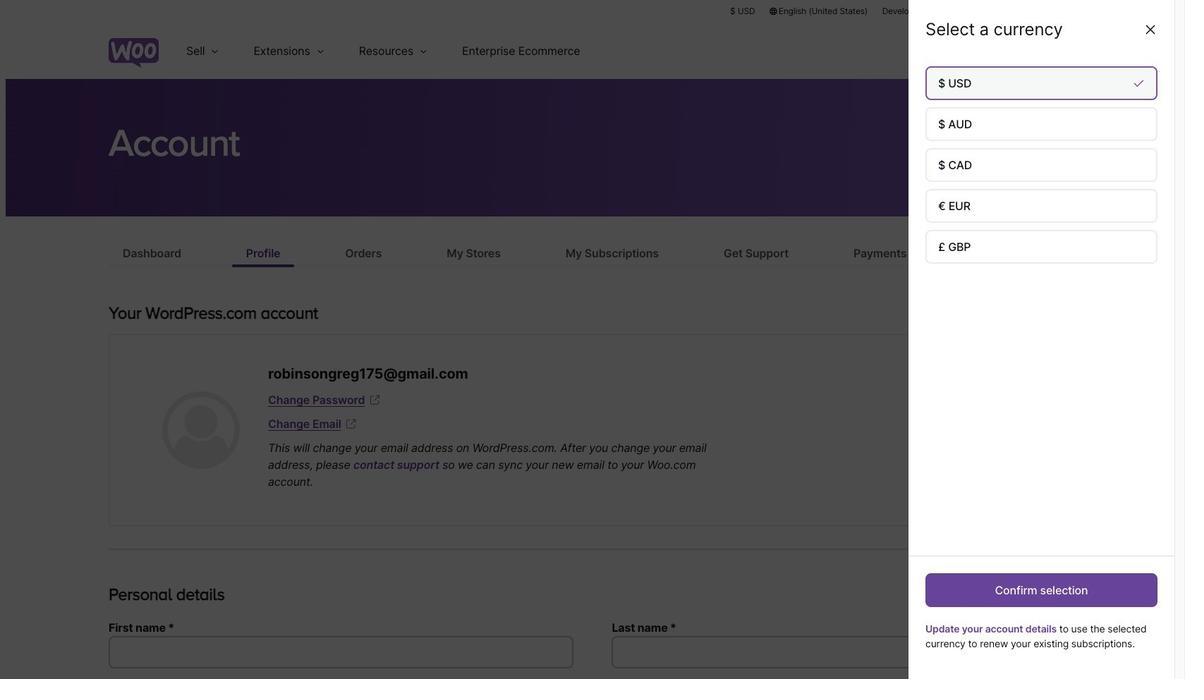 Task type: locate. For each thing, give the bounding box(es) containing it.
external link image
[[368, 393, 382, 407]]

None text field
[[612, 636, 1077, 669]]

external link image
[[344, 417, 358, 431]]

service navigation menu element
[[993, 28, 1077, 74]]

search image
[[1018, 40, 1041, 62]]

close selector image
[[1144, 23, 1158, 37]]

None text field
[[109, 636, 573, 669]]



Task type: describe. For each thing, give the bounding box(es) containing it.
gravatar image image
[[162, 392, 240, 469]]

open account menu image
[[1054, 40, 1077, 62]]



Task type: vqa. For each thing, say whether or not it's contained in the screenshot.
My for My Subscriptions
no



